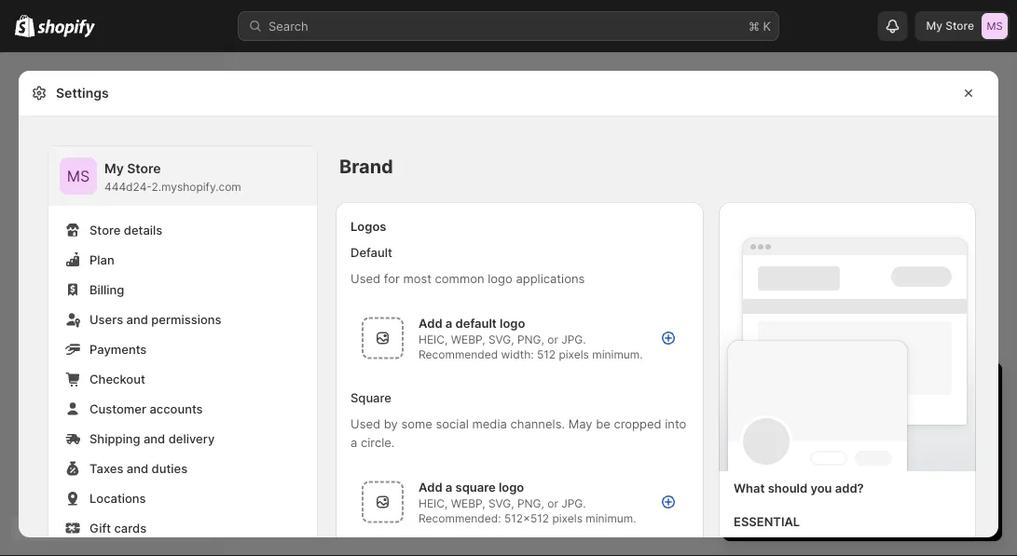 Task type: vqa. For each thing, say whether or not it's contained in the screenshot.
Used for most common logo applications USED
yes



Task type: describe. For each thing, give the bounding box(es) containing it.
billing link
[[60, 277, 306, 303]]

3 days left in your trial
[[741, 379, 937, 402]]

default
[[455, 316, 497, 330]]

to inside to customize your online store and add bonus features
[[876, 450, 888, 465]]

delivery
[[168, 432, 215, 446]]

social
[[436, 417, 469, 431]]

locations link
[[60, 486, 306, 512]]

plan
[[836, 413, 861, 427]]

shipping and delivery
[[89, 432, 215, 446]]

brand
[[339, 155, 393, 178]]

png, for add a default logo
[[517, 333, 544, 347]]

payments
[[89, 342, 147, 357]]

pixels inside add a default logo heic, webp, svg, png, or jpg. recommended width: 512 pixels minimum.
[[559, 348, 589, 362]]

store for my store 444d24-2.myshopify.com
[[127, 161, 161, 177]]

some
[[401, 417, 432, 431]]

a inside add a square logo heic, webp, svg, png, or jpg. recommended: 512×512 pixels minimum.
[[445, 480, 452, 495]]

store details
[[89, 223, 162, 237]]

to customize your online store and add bonus features
[[756, 450, 978, 483]]

first
[[756, 432, 779, 446]]

customer
[[89, 402, 146, 416]]

webp, for default
[[451, 333, 485, 347]]

circle.
[[361, 435, 395, 450]]

duties
[[152, 461, 187, 476]]

logos
[[351, 219, 386, 234]]

first 3 months for $1/month
[[756, 432, 913, 446]]

444d24-
[[104, 180, 151, 194]]

common
[[435, 271, 484, 286]]

or for add a square logo
[[547, 497, 558, 511]]

be
[[596, 417, 610, 431]]

512×512
[[504, 512, 549, 526]]

0 vertical spatial logo
[[488, 271, 513, 286]]

payments link
[[60, 337, 306, 363]]

switch
[[741, 413, 780, 427]]

my for my store
[[926, 19, 943, 33]]

for inside settings 'dialog'
[[384, 271, 400, 286]]

heic, for add a square logo
[[419, 497, 448, 511]]

should
[[768, 481, 807, 495]]

plan link
[[60, 247, 306, 273]]

$1/month
[[859, 432, 913, 446]]

svg, for default
[[488, 333, 514, 347]]

k
[[763, 19, 771, 33]]

used for used by some social media channels. may be cropped into a circle.
[[351, 417, 380, 431]]

gift
[[89, 521, 111, 536]]

default
[[351, 245, 392, 260]]

width:
[[501, 348, 534, 362]]

or for add a default logo
[[547, 333, 558, 347]]

my store 444d24-2.myshopify.com
[[104, 161, 241, 194]]

channels.
[[510, 417, 565, 431]]

taxes
[[89, 461, 123, 476]]

most
[[403, 271, 432, 286]]

⌘
[[749, 19, 760, 33]]

customer accounts link
[[60, 396, 306, 422]]

2.myshopify.com
[[151, 180, 241, 194]]

0 vertical spatial store
[[807, 450, 836, 465]]

settings
[[56, 85, 109, 101]]

your inside to customize your online store and add bonus features
[[953, 450, 978, 465]]

users and permissions
[[89, 312, 221, 327]]

$50 app store credit link
[[756, 450, 873, 465]]

a inside add a default logo heic, webp, svg, png, or jpg. recommended width: 512 pixels minimum.
[[445, 316, 452, 330]]

my store image
[[982, 13, 1008, 39]]

shipping and delivery link
[[60, 426, 306, 452]]

1 horizontal spatial shopify image
[[38, 19, 95, 38]]

jpg. for add a default logo
[[561, 333, 586, 347]]

into
[[665, 417, 686, 431]]

cropped
[[614, 417, 662, 431]]

and inside to customize your online store and add bonus features
[[826, 469, 848, 483]]

my for my store 444d24-2.myshopify.com
[[104, 161, 124, 177]]

your inside dropdown button
[[860, 379, 899, 402]]

a inside used by some social media channels. may be cropped into a circle.
[[351, 435, 357, 450]]

pixels inside add a square logo heic, webp, svg, png, or jpg. recommended: 512×512 pixels minimum.
[[552, 512, 583, 526]]

media
[[472, 417, 507, 431]]

$50
[[756, 450, 779, 465]]

bonus
[[876, 469, 912, 483]]

3 inside dropdown button
[[741, 379, 753, 402]]

0 horizontal spatial shopify image
[[15, 15, 35, 37]]

applications
[[516, 271, 585, 286]]

png, for add a square logo
[[517, 497, 544, 511]]

minimum. inside add a square logo heic, webp, svg, png, or jpg. recommended: 512×512 pixels minimum.
[[586, 512, 636, 526]]

features
[[915, 469, 962, 483]]

my store
[[926, 19, 974, 33]]

customize
[[891, 450, 950, 465]]

details
[[124, 223, 162, 237]]

customer accounts
[[89, 402, 203, 416]]

and up $1/month
[[864, 413, 886, 427]]

⌘ k
[[749, 19, 771, 33]]



Task type: locate. For each thing, give the bounding box(es) containing it.
plan
[[89, 253, 114, 267]]

0 vertical spatial store
[[945, 19, 974, 33]]

jpg. inside add a default logo heic, webp, svg, png, or jpg. recommended width: 512 pixels minimum.
[[561, 333, 586, 347]]

used up circle. at the bottom of page
[[351, 417, 380, 431]]

2 svg, from the top
[[488, 497, 514, 511]]

1 vertical spatial your
[[953, 450, 978, 465]]

search
[[268, 19, 308, 33]]

1 vertical spatial 3
[[782, 432, 790, 446]]

square
[[351, 391, 391, 405]]

png, inside add a default logo heic, webp, svg, png, or jpg. recommended width: 512 pixels minimum.
[[517, 333, 544, 347]]

and left add
[[826, 469, 848, 483]]

add up recommended
[[419, 316, 442, 330]]

store
[[945, 19, 974, 33], [127, 161, 161, 177], [89, 223, 121, 237]]

add a default logo heic, webp, svg, png, or jpg. recommended width: 512 pixels minimum.
[[419, 316, 643, 362]]

1 horizontal spatial to
[[876, 450, 888, 465]]

1 vertical spatial logo
[[500, 316, 525, 330]]

square
[[455, 480, 496, 495]]

1 horizontal spatial 3
[[782, 432, 790, 446]]

my up 444d24-
[[104, 161, 124, 177]]

3 right first
[[782, 432, 790, 446]]

add inside add a default logo heic, webp, svg, png, or jpg. recommended width: 512 pixels minimum.
[[419, 316, 442, 330]]

by
[[384, 417, 398, 431]]

0 horizontal spatial store
[[89, 223, 121, 237]]

a left circle. at the bottom of page
[[351, 435, 357, 450]]

checkout
[[89, 372, 145, 386]]

1 horizontal spatial your
[[953, 450, 978, 465]]

3
[[741, 379, 753, 402], [782, 432, 790, 446]]

1 horizontal spatial store
[[127, 161, 161, 177]]

trial
[[904, 379, 937, 402]]

my inside my store 444d24-2.myshopify.com
[[104, 161, 124, 177]]

settings dialog
[[19, 71, 998, 557]]

1 webp, from the top
[[451, 333, 485, 347]]

a left square
[[445, 480, 452, 495]]

shop settings menu element
[[48, 146, 317, 557]]

svg, for square
[[488, 497, 514, 511]]

heic, inside add a default logo heic, webp, svg, png, or jpg. recommended width: 512 pixels minimum.
[[419, 333, 448, 347]]

used
[[351, 271, 380, 286], [351, 417, 380, 431]]

store up plan
[[89, 223, 121, 237]]

my store image
[[60, 158, 97, 195]]

for inside 3 days left in your trial element
[[839, 432, 855, 446]]

2 horizontal spatial store
[[945, 19, 974, 33]]

left
[[805, 379, 834, 402]]

1 vertical spatial used
[[351, 417, 380, 431]]

logo up 512×512
[[499, 480, 524, 495]]

may
[[568, 417, 592, 431]]

and right taxes
[[127, 461, 148, 476]]

3 left days
[[741, 379, 753, 402]]

jpg. down the applications at the right
[[561, 333, 586, 347]]

logo for logo
[[500, 316, 525, 330]]

cards
[[114, 521, 146, 536]]

your up 'features'
[[953, 450, 978, 465]]

1 png, from the top
[[517, 333, 544, 347]]

logo up 'width:'
[[500, 316, 525, 330]]

3 days left in your trial button
[[722, 363, 1002, 402]]

minimum. right 512×512
[[586, 512, 636, 526]]

essential
[[734, 515, 800, 529]]

png, up 512×512
[[517, 497, 544, 511]]

accounts
[[150, 402, 203, 416]]

3 days left in your trial element
[[722, 411, 1002, 542]]

taxes and duties
[[89, 461, 187, 476]]

1 vertical spatial svg,
[[488, 497, 514, 511]]

for
[[384, 271, 400, 286], [839, 432, 855, 446]]

1 vertical spatial to
[[876, 450, 888, 465]]

1 vertical spatial png,
[[517, 497, 544, 511]]

and right users in the bottom of the page
[[126, 312, 148, 327]]

logo inside add a square logo heic, webp, svg, png, or jpg. recommended: 512×512 pixels minimum.
[[499, 480, 524, 495]]

0 vertical spatial add
[[419, 316, 442, 330]]

store down $50 app store credit
[[794, 469, 823, 483]]

a inside 3 days left in your trial element
[[798, 413, 805, 427]]

0 vertical spatial for
[[384, 271, 400, 286]]

users
[[89, 312, 123, 327]]

1 vertical spatial for
[[839, 432, 855, 446]]

2 or from the top
[[547, 497, 558, 511]]

1 vertical spatial store
[[127, 161, 161, 177]]

or up 512
[[547, 333, 558, 347]]

a left paid
[[798, 413, 805, 427]]

or inside add a square logo heic, webp, svg, png, or jpg. recommended: 512×512 pixels minimum.
[[547, 497, 558, 511]]

checkout link
[[60, 366, 306, 392]]

jpg. for add a square logo
[[561, 497, 586, 511]]

0 vertical spatial to
[[783, 413, 795, 427]]

0 horizontal spatial for
[[384, 271, 400, 286]]

my
[[926, 19, 943, 33], [104, 161, 124, 177]]

to
[[783, 413, 795, 427], [876, 450, 888, 465]]

0 vertical spatial your
[[860, 379, 899, 402]]

1 vertical spatial webp,
[[451, 497, 485, 511]]

used down default
[[351, 271, 380, 286]]

gift cards link
[[60, 516, 306, 542]]

heic, up recommended
[[419, 333, 448, 347]]

store up 444d24-
[[127, 161, 161, 177]]

recommended:
[[419, 512, 501, 526]]

dialog
[[1006, 53, 1017, 557]]

0 vertical spatial pixels
[[559, 348, 589, 362]]

0 horizontal spatial your
[[860, 379, 899, 402]]

0 vertical spatial or
[[547, 333, 558, 347]]

2 used from the top
[[351, 417, 380, 431]]

app
[[782, 450, 804, 465]]

days
[[758, 379, 800, 402]]

to right switch
[[783, 413, 795, 427]]

what
[[734, 481, 765, 495]]

2 heic, from the top
[[419, 497, 448, 511]]

for left most
[[384, 271, 400, 286]]

1 vertical spatial heic,
[[419, 497, 448, 511]]

0 vertical spatial heic,
[[419, 333, 448, 347]]

1 vertical spatial or
[[547, 497, 558, 511]]

my left my store icon
[[926, 19, 943, 33]]

add for add a square logo
[[419, 480, 442, 495]]

add a square logo heic, webp, svg, png, or jpg. recommended: 512×512 pixels minimum.
[[419, 480, 636, 526]]

png, inside add a square logo heic, webp, svg, png, or jpg. recommended: 512×512 pixels minimum.
[[517, 497, 544, 511]]

to down $1/month
[[876, 450, 888, 465]]

1 vertical spatial minimum.
[[586, 512, 636, 526]]

add
[[851, 469, 873, 483]]

ms button
[[60, 158, 97, 195]]

webp,
[[451, 333, 485, 347], [451, 497, 485, 511]]

or
[[547, 333, 558, 347], [547, 497, 558, 511]]

store inside to customize your online store and add bonus features
[[794, 469, 823, 483]]

1 or from the top
[[547, 333, 558, 347]]

2 jpg. from the top
[[561, 497, 586, 511]]

webp, for square
[[451, 497, 485, 511]]

store down months on the bottom of the page
[[807, 450, 836, 465]]

1 vertical spatial store
[[794, 469, 823, 483]]

0 vertical spatial my
[[926, 19, 943, 33]]

shipping
[[89, 432, 140, 446]]

add
[[419, 316, 442, 330], [419, 480, 442, 495]]

store for my store
[[945, 19, 974, 33]]

billing
[[89, 282, 124, 297]]

switch to a paid plan and get:
[[741, 413, 911, 427]]

heic, inside add a square logo heic, webp, svg, png, or jpg. recommended: 512×512 pixels minimum.
[[419, 497, 448, 511]]

$50 app store credit
[[756, 450, 873, 465]]

svg, inside add a square logo heic, webp, svg, png, or jpg. recommended: 512×512 pixels minimum.
[[488, 497, 514, 511]]

2 webp, from the top
[[451, 497, 485, 511]]

logo right "common"
[[488, 271, 513, 286]]

0 vertical spatial used
[[351, 271, 380, 286]]

0 horizontal spatial 3
[[741, 379, 753, 402]]

pixels right 512
[[559, 348, 589, 362]]

png, up 'width:'
[[517, 333, 544, 347]]

and for delivery
[[144, 432, 165, 446]]

months
[[793, 432, 836, 446]]

logo inside add a default logo heic, webp, svg, png, or jpg. recommended width: 512 pixels minimum.
[[500, 316, 525, 330]]

your right in
[[860, 379, 899, 402]]

store details link
[[60, 217, 306, 243]]

for down plan
[[839, 432, 855, 446]]

gift cards
[[89, 521, 146, 536]]

webp, inside add a default logo heic, webp, svg, png, or jpg. recommended width: 512 pixels minimum.
[[451, 333, 485, 347]]

svg, inside add a default logo heic, webp, svg, png, or jpg. recommended width: 512 pixels minimum.
[[488, 333, 514, 347]]

0 horizontal spatial to
[[783, 413, 795, 427]]

0 vertical spatial webp,
[[451, 333, 485, 347]]

online
[[756, 469, 790, 483]]

get:
[[889, 413, 911, 427]]

1 used from the top
[[351, 271, 380, 286]]

1 svg, from the top
[[488, 333, 514, 347]]

add up recommended:
[[419, 480, 442, 495]]

1 vertical spatial my
[[104, 161, 124, 177]]

and
[[126, 312, 148, 327], [864, 413, 886, 427], [144, 432, 165, 446], [127, 461, 148, 476], [826, 469, 848, 483]]

store
[[807, 450, 836, 465], [794, 469, 823, 483]]

minimum. inside add a default logo heic, webp, svg, png, or jpg. recommended width: 512 pixels minimum.
[[592, 348, 643, 362]]

512
[[537, 348, 556, 362]]

add for add a default logo
[[419, 316, 442, 330]]

and for permissions
[[126, 312, 148, 327]]

users and permissions link
[[60, 307, 306, 333]]

1 vertical spatial jpg.
[[561, 497, 586, 511]]

minimum. up be
[[592, 348, 643, 362]]

0 horizontal spatial my
[[104, 161, 124, 177]]

what should you add?
[[734, 481, 864, 495]]

0 vertical spatial jpg.
[[561, 333, 586, 347]]

paid
[[808, 413, 833, 427]]

or inside add a default logo heic, webp, svg, png, or jpg. recommended width: 512 pixels minimum.
[[547, 333, 558, 347]]

or up 512×512
[[547, 497, 558, 511]]

svg, up 512×512
[[488, 497, 514, 511]]

add?
[[835, 481, 864, 495]]

jpg. down may
[[561, 497, 586, 511]]

used by some social media channels. may be cropped into a circle.
[[351, 417, 686, 450]]

1 horizontal spatial my
[[926, 19, 943, 33]]

used for most common logo applications
[[351, 271, 585, 286]]

logo for media
[[499, 480, 524, 495]]

2 vertical spatial store
[[89, 223, 121, 237]]

jpg. inside add a square logo heic, webp, svg, png, or jpg. recommended: 512×512 pixels minimum.
[[561, 497, 586, 511]]

you
[[811, 481, 832, 495]]

store left my store icon
[[945, 19, 974, 33]]

2 png, from the top
[[517, 497, 544, 511]]

and down customer accounts
[[144, 432, 165, 446]]

pixels right 512×512
[[552, 512, 583, 526]]

permissions
[[151, 312, 221, 327]]

and for duties
[[127, 461, 148, 476]]

heic, for add a default logo
[[419, 333, 448, 347]]

store inside my store 444d24-2.myshopify.com
[[127, 161, 161, 177]]

0 vertical spatial svg,
[[488, 333, 514, 347]]

a left default
[[445, 316, 452, 330]]

2 add from the top
[[419, 480, 442, 495]]

taxes and duties link
[[60, 456, 306, 482]]

svg, up 'width:'
[[488, 333, 514, 347]]

logo
[[488, 271, 513, 286], [500, 316, 525, 330], [499, 480, 524, 495]]

used inside used by some social media channels. may be cropped into a circle.
[[351, 417, 380, 431]]

heic, up recommended:
[[419, 497, 448, 511]]

heic,
[[419, 333, 448, 347], [419, 497, 448, 511]]

1 vertical spatial pixels
[[552, 512, 583, 526]]

0 vertical spatial 3
[[741, 379, 753, 402]]

1 add from the top
[[419, 316, 442, 330]]

1 vertical spatial add
[[419, 480, 442, 495]]

webp, up recommended:
[[451, 497, 485, 511]]

and inside 'link'
[[126, 312, 148, 327]]

2 vertical spatial logo
[[499, 480, 524, 495]]

used for used for most common logo applications
[[351, 271, 380, 286]]

minimum.
[[592, 348, 643, 362], [586, 512, 636, 526]]

webp, up recommended
[[451, 333, 485, 347]]

credit
[[840, 450, 873, 465]]

jpg.
[[561, 333, 586, 347], [561, 497, 586, 511]]

add inside add a square logo heic, webp, svg, png, or jpg. recommended: 512×512 pixels minimum.
[[419, 480, 442, 495]]

1 heic, from the top
[[419, 333, 448, 347]]

locations
[[89, 491, 146, 506]]

png,
[[517, 333, 544, 347], [517, 497, 544, 511]]

shopify image
[[15, 15, 35, 37], [38, 19, 95, 38]]

1 jpg. from the top
[[561, 333, 586, 347]]

pixels
[[559, 348, 589, 362], [552, 512, 583, 526]]

1 horizontal spatial for
[[839, 432, 855, 446]]

webp, inside add a square logo heic, webp, svg, png, or jpg. recommended: 512×512 pixels minimum.
[[451, 497, 485, 511]]

in
[[839, 379, 855, 402]]

recommended
[[419, 348, 498, 362]]

0 vertical spatial minimum.
[[592, 348, 643, 362]]

0 vertical spatial png,
[[517, 333, 544, 347]]



